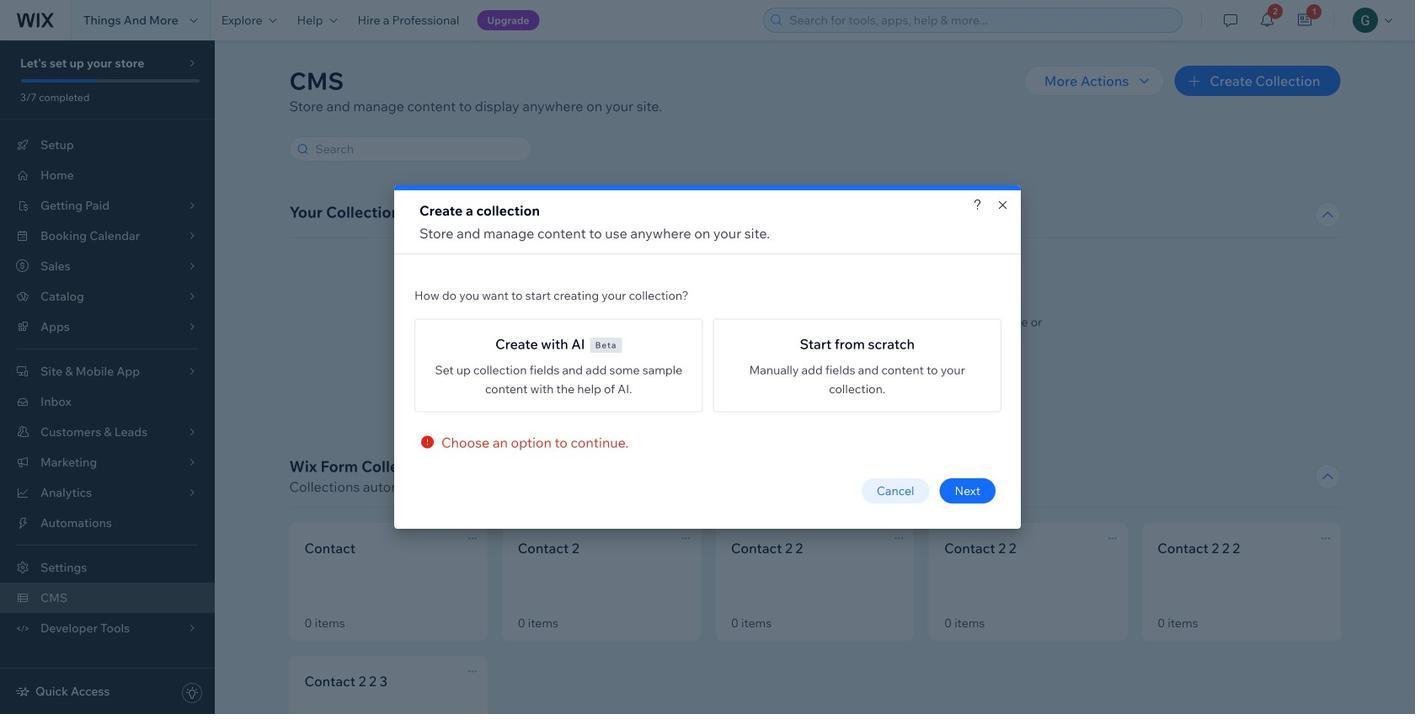 Task type: locate. For each thing, give the bounding box(es) containing it.
Search field
[[311, 137, 526, 161]]

sidebar element
[[0, 40, 215, 715]]



Task type: vqa. For each thing, say whether or not it's contained in the screenshot.
the rightmost visitors
no



Task type: describe. For each thing, give the bounding box(es) containing it.
Search for tools, apps, help & more... field
[[785, 8, 1177, 32]]



